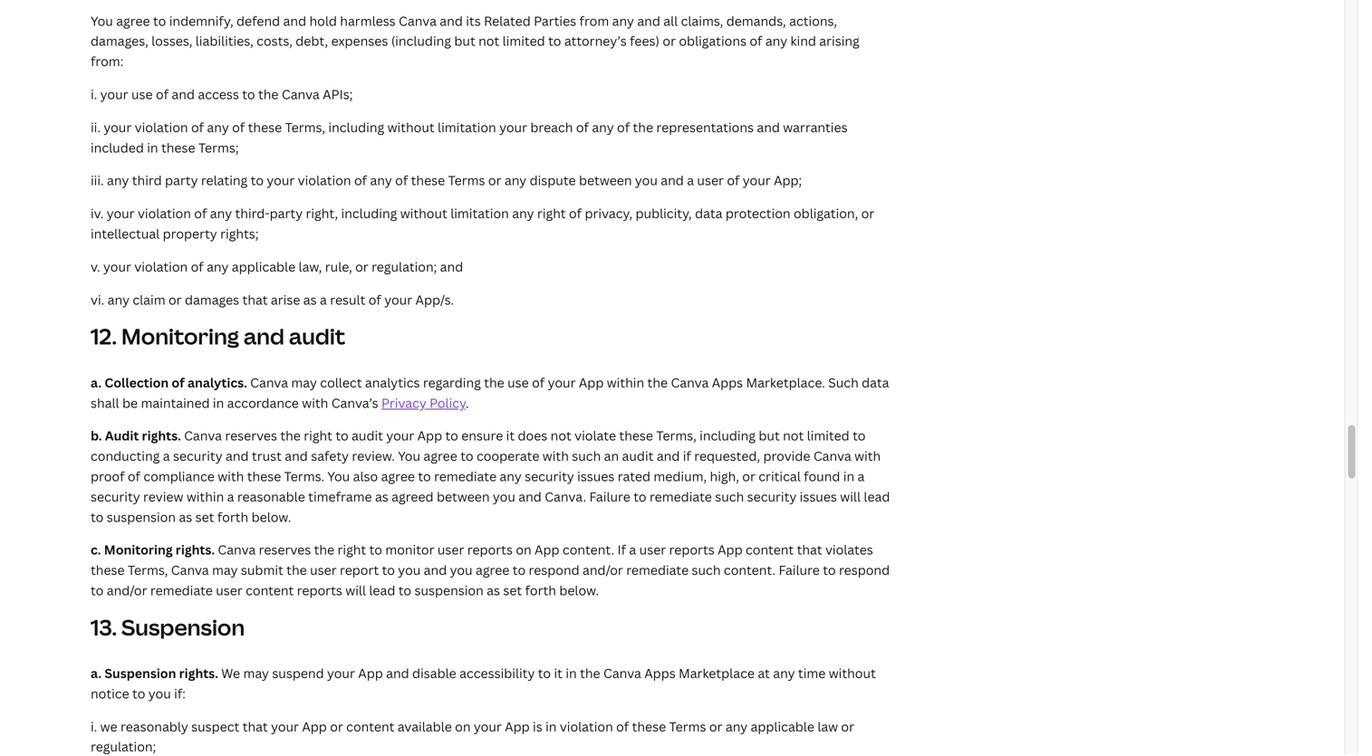 Task type: describe. For each thing, give the bounding box(es) containing it.
violation up right,
[[298, 172, 351, 189]]

accessibility
[[460, 665, 535, 682]]

shall
[[91, 394, 119, 412]]

in inside canva reserves the right to audit your app to ensure it does not violate these terms, including but not limited to conducting a security and trust and safety review. you agree to cooperate with such an audit and if requested, provide canva with proof of compliance with these terms. you also agree to remediate any security issues rated medium, high, or critical found in a security review within a reasonable timeframe as agreed between you and canva. failure to remediate such security issues will lead to suspension as set forth below.
[[844, 468, 855, 485]]

liabilities,
[[196, 32, 254, 50]]

2 horizontal spatial content
[[746, 542, 794, 559]]

terms, inside ii. your violation of any of these terms, including without limitation your breach of any of the representations and warranties included in these terms;
[[285, 119, 325, 136]]

0 horizontal spatial issues
[[577, 468, 615, 485]]

below. inside canva reserves the right to monitor user reports on app content. if a user reports app content that violates these terms, canva may submit the user report to you and you agree to respond and/or remediate such content. failure to respond to and/or remediate user content reports will lead to suspension as set forth below.
[[559, 582, 599, 599]]

time
[[798, 665, 826, 682]]

set inside canva reserves the right to monitor user reports on app content. if a user reports app content that violates these terms, canva may submit the user report to you and you agree to respond and/or remediate such content. failure to respond to and/or remediate user content reports will lead to suspension as set forth below.
[[503, 582, 522, 599]]

obligation,
[[794, 205, 858, 222]]

security down 'critical'
[[747, 488, 797, 506]]

a up compliance
[[163, 448, 170, 465]]

1 horizontal spatial not
[[551, 427, 572, 445]]

will inside canva reserves the right to monitor user reports on app content. if a user reports app content that violates these terms, canva may submit the user report to you and you agree to respond and/or remediate such content. failure to respond to and/or remediate user content reports will lead to suspension as set forth below.
[[346, 582, 366, 599]]

canva reserves the right to monitor user reports on app content. if a user reports app content that violates these terms, canva may submit the user report to you and you agree to respond and/or remediate such content. failure to respond to and/or remediate user content reports will lead to suspension as set forth below.
[[91, 542, 890, 599]]

available
[[398, 719, 452, 736]]

1 vertical spatial and/or
[[107, 582, 147, 599]]

i. your use of and access to the canva apis;
[[91, 86, 353, 103]]

0 vertical spatial applicable
[[232, 258, 296, 275]]

included
[[91, 139, 144, 156]]

user right the 'monitor'
[[438, 542, 464, 559]]

failure inside canva reserves the right to audit your app to ensure it does not violate these terms, including but not limited to conducting a security and trust and safety review. you agree to cooperate with such an audit and if requested, provide canva with proof of compliance with these terms. you also agree to remediate any security issues rated medium, high, or critical found in a security review within a reasonable timeframe as agreed between you and canva. failure to remediate such security issues will lead to suspension as set forth below.
[[589, 488, 631, 506]]

app down high,
[[718, 542, 743, 559]]

1 horizontal spatial content.
[[724, 562, 776, 579]]

with up reasonable
[[218, 468, 244, 485]]

its
[[466, 12, 481, 29]]

a up publicity,
[[687, 172, 694, 189]]

b.
[[91, 427, 102, 445]]

reasonably
[[121, 719, 188, 736]]

the inside we may suspend your app and disable accessibility to it in the canva apps marketplace at any time without notice to you if:
[[580, 665, 601, 682]]

your left the app/s.
[[384, 291, 412, 308]]

.
[[466, 394, 469, 412]]

a inside canva reserves the right to monitor user reports on app content. if a user reports app content that violates these terms, canva may submit the user report to you and you agree to respond and/or remediate such content. failure to respond to and/or remediate user content reports will lead to suspension as set forth below.
[[629, 542, 636, 559]]

and inside we may suspend your app and disable accessibility to it in the canva apps marketplace at any time without notice to you if:
[[386, 665, 409, 682]]

timeframe
[[308, 488, 372, 506]]

you inside canva reserves the right to audit your app to ensure it does not violate these terms, including but not limited to conducting a security and trust and safety review. you agree to cooperate with such an audit and if requested, provide canva with proof of compliance with these terms. you also agree to remediate any security issues rated medium, high, or critical found in a security review within a reasonable timeframe as agreed between you and canva. failure to remediate such security issues will lead to suspension as set forth below.
[[493, 488, 516, 506]]

may inside canva reserves the right to monitor user reports on app content. if a user reports app content that violates these terms, canva may submit the user report to you and you agree to respond and/or remediate such content. failure to respond to and/or remediate user content reports will lead to suspension as set forth below.
[[212, 562, 238, 579]]

iii. any third party relating to your violation of any of these terms or any dispute between you and a user of your app;
[[91, 172, 802, 189]]

2 horizontal spatial you
[[398, 448, 421, 465]]

a left reasonable
[[227, 488, 234, 506]]

canva may collect analytics regarding the use of your app within the canva apps marketplace. such data shall be maintained in accordance with canva's
[[91, 374, 890, 412]]

arising
[[820, 32, 860, 50]]

1 horizontal spatial reports
[[467, 542, 513, 559]]

or inside iv. your violation of any third-party right, including without limitation any right of privacy, publicity, data protection obligation, or intellectual property rights;
[[862, 205, 875, 222]]

monitoring for and
[[121, 322, 239, 351]]

or right the law
[[841, 719, 855, 736]]

but inside you agree to indemnify, defend and hold harmless canva and its related parties from any and all claims, demands, actions, damages, losses, liabilities, costs, debt, expenses (including but not limited to attorney's fees) or obligations of any kind arising from:
[[454, 32, 476, 50]]

as inside canva reserves the right to monitor user reports on app content. if a user reports app content that violates these terms, canva may submit the user report to you and you agree to respond and/or remediate such content. failure to respond to and/or remediate user content reports will lead to suspension as set forth below.
[[487, 582, 500, 599]]

claim
[[133, 291, 165, 308]]

user down representations
[[697, 172, 724, 189]]

if
[[683, 448, 691, 465]]

your down from:
[[100, 86, 128, 103]]

a. for canva may collect analytics regarding the use of your app within the canva apps marketplace. such data shall be maintained in accordance with canva's
[[91, 374, 102, 391]]

as down the also at the bottom left of the page
[[375, 488, 389, 506]]

user left report at the left bottom
[[310, 562, 337, 579]]

found
[[804, 468, 840, 485]]

app inside canva may collect analytics regarding the use of your app within the canva apps marketplace. such data shall be maintained in accordance with canva's
[[579, 374, 604, 391]]

marketplace
[[679, 665, 755, 682]]

1 horizontal spatial you
[[328, 468, 350, 485]]

if:
[[174, 686, 186, 703]]

marketplace.
[[746, 374, 825, 391]]

or left available
[[330, 719, 343, 736]]

we
[[221, 665, 240, 682]]

without for right,
[[400, 205, 448, 222]]

lead inside canva reserves the right to monitor user reports on app content. if a user reports app content that violates these terms, canva may submit the user report to you and you agree to respond and/or remediate such content. failure to respond to and/or remediate user content reports will lead to suspension as set forth below.
[[369, 582, 395, 599]]

regulation; inside i. we reasonably suspect that your app or content available on your app is in violation of these terms or any applicable law or regulation;
[[91, 739, 156, 756]]

apps for marketplace.
[[712, 374, 743, 391]]

we may suspend your app and disable accessibility to it in the canva apps marketplace at any time without notice to you if:
[[91, 665, 876, 703]]

fees)
[[630, 32, 660, 50]]

harmless
[[340, 12, 396, 29]]

limited inside canva reserves the right to audit your app to ensure it does not violate these terms, including but not limited to conducting a security and trust and safety review. you agree to cooperate with such an audit and if requested, provide canva with proof of compliance with these terms. you also agree to remediate any security issues rated medium, high, or critical found in a security review within a reasonable timeframe as agreed between you and canva. failure to remediate such security issues will lead to suspension as set forth below.
[[807, 427, 850, 445]]

as right arise
[[303, 291, 317, 308]]

you agree to indemnify, defend and hold harmless canva and its related parties from any and all claims, demands, actions, damages, losses, liabilities, costs, debt, expenses (including but not limited to attorney's fees) or obligations of any kind arising from:
[[91, 12, 860, 70]]

canva inside we may suspend your app and disable accessibility to it in the canva apps marketplace at any time without notice to you if:
[[604, 665, 642, 682]]

agree inside canva reserves the right to monitor user reports on app content. if a user reports app content that violates these terms, canva may submit the user report to you and you agree to respond and/or remediate such content. failure to respond to and/or remediate user content reports will lead to suspension as set forth below.
[[476, 562, 510, 579]]

may for canva
[[291, 374, 317, 391]]

terms.
[[284, 468, 324, 485]]

2 horizontal spatial audit
[[622, 448, 654, 465]]

(including
[[391, 32, 451, 50]]

iii.
[[91, 172, 104, 189]]

app inside we may suspend your app and disable accessibility to it in the canva apps marketplace at any time without notice to you if:
[[358, 665, 383, 682]]

use inside canva may collect analytics regarding the use of your app within the canva apps marketplace. such data shall be maintained in accordance with canva's
[[508, 374, 529, 391]]

and up the app/s.
[[440, 258, 463, 275]]

will inside canva reserves the right to audit your app to ensure it does not violate these terms, including but not limited to conducting a security and trust and safety review. you agree to cooperate with such an audit and if requested, provide canva with proof of compliance with these terms. you also agree to remediate any security issues rated medium, high, or critical found in a security review within a reasonable timeframe as agreed between you and canva. failure to remediate such security issues will lead to suspension as set forth below.
[[840, 488, 861, 506]]

suspect
[[191, 719, 240, 736]]

your right 'v.'
[[103, 258, 131, 275]]

if
[[618, 542, 626, 559]]

protection
[[726, 205, 791, 222]]

c.
[[91, 542, 101, 559]]

and up publicity,
[[661, 172, 684, 189]]

privacy policy link
[[382, 394, 466, 412]]

law
[[818, 719, 838, 736]]

it inside we may suspend your app and disable accessibility to it in the canva apps marketplace at any time without notice to you if:
[[554, 665, 563, 682]]

terms, inside canva reserves the right to monitor user reports on app content. if a user reports app content that violates these terms, canva may submit the user report to you and you agree to respond and/or remediate such content. failure to respond to and/or remediate user content reports will lead to suspension as set forth below.
[[128, 562, 168, 579]]

be
[[122, 394, 138, 412]]

maintained
[[141, 394, 210, 412]]

in inside we may suspend your app and disable accessibility to it in the canva apps marketplace at any time without notice to you if:
[[566, 665, 577, 682]]

privacy
[[382, 394, 427, 412]]

breach
[[531, 119, 573, 136]]

in inside canva may collect analytics regarding the use of your app within the canva apps marketplace. such data shall be maintained in accordance with canva's
[[213, 394, 224, 412]]

1 vertical spatial such
[[715, 488, 744, 506]]

your left breach
[[499, 119, 527, 136]]

a. collection of analytics.
[[91, 374, 250, 391]]

arise
[[271, 291, 300, 308]]

all
[[664, 12, 678, 29]]

hold
[[309, 12, 337, 29]]

canva reserves the right to audit your app to ensure it does not violate these terms, including but not limited to conducting a security and trust and safety review. you agree to cooperate with such an audit and if requested, provide canva with proof of compliance with these terms. you also agree to remediate any security issues rated medium, high, or critical found in a security review within a reasonable timeframe as agreed between you and canva. failure to remediate such security issues will lead to suspension as set forth below.
[[91, 427, 890, 526]]

reserves for the
[[259, 542, 311, 559]]

claims,
[[681, 12, 724, 29]]

your inside canva reserves the right to audit your app to ensure it does not violate these terms, including but not limited to conducting a security and trust and safety review. you agree to cooperate with such an audit and if requested, provide canva with proof of compliance with these terms. you also agree to remediate any security issues rated medium, high, or critical found in a security review within a reasonable timeframe as agreed between you and canva. failure to remediate such security issues will lead to suspension as set forth below.
[[386, 427, 414, 445]]

or inside canva reserves the right to audit your app to ensure it does not violate these terms, including but not limited to conducting a security and trust and safety review. you agree to cooperate with such an audit and if requested, provide canva with proof of compliance with these terms. you also agree to remediate any security issues rated medium, high, or critical found in a security review within a reasonable timeframe as agreed between you and canva. failure to remediate such security issues will lead to suspension as set forth below.
[[743, 468, 756, 485]]

is
[[533, 719, 543, 736]]

provide
[[764, 448, 811, 465]]

and left canva.
[[519, 488, 542, 506]]

in inside i. we reasonably suspect that your app or content available on your app is in violation of these terms or any applicable law or regulation;
[[546, 719, 557, 736]]

and left the trust
[[226, 448, 249, 465]]

of inside canva reserves the right to audit your app to ensure it does not violate these terms, including but not limited to conducting a security and trust and safety review. you agree to cooperate with such an audit and if requested, provide canva with proof of compliance with these terms. you also agree to remediate any security issues rated medium, high, or critical found in a security review within a reasonable timeframe as agreed between you and canva. failure to remediate such security issues will lead to suspension as set forth below.
[[128, 468, 140, 485]]

warranties
[[783, 119, 848, 136]]

data for publicity,
[[695, 205, 723, 222]]

suspend
[[272, 665, 324, 682]]

and up fees)
[[637, 12, 661, 29]]

within inside canva reserves the right to audit your app to ensure it does not violate these terms, including but not limited to conducting a security and trust and safety review. you agree to cooperate with such an audit and if requested, provide canva with proof of compliance with these terms. you also agree to remediate any security issues rated medium, high, or critical found in a security review within a reasonable timeframe as agreed between you and canva. failure to remediate such security issues will lead to suspension as set forth below.
[[187, 488, 224, 506]]

of inside canva may collect analytics regarding the use of your app within the canva apps marketplace. such data shall be maintained in accordance with canva's
[[532, 374, 545, 391]]

a. suspension rights.
[[91, 665, 221, 682]]

user right if
[[640, 542, 666, 559]]

kind
[[791, 32, 816, 50]]

any inside canva reserves the right to audit your app to ensure it does not violate these terms, including but not limited to conducting a security and trust and safety review. you agree to cooperate with such an audit and if requested, provide canva with proof of compliance with these terms. you also agree to remediate any security issues rated medium, high, or critical found in a security review within a reasonable timeframe as agreed between you and canva. failure to remediate such security issues will lead to suspension as set forth below.
[[500, 468, 522, 485]]

app down 'suspend'
[[302, 719, 327, 736]]

between inside canva reserves the right to audit your app to ensure it does not violate these terms, including but not limited to conducting a security and trust and safety review. you agree to cooperate with such an audit and if requested, provide canva with proof of compliance with these terms. you also agree to remediate any security issues rated medium, high, or critical found in a security review within a reasonable timeframe as agreed between you and canva. failure to remediate such security issues will lead to suspension as set forth below.
[[437, 488, 490, 506]]

collection
[[105, 374, 169, 391]]

security down "proof"
[[91, 488, 140, 506]]

13.
[[91, 613, 117, 642]]

analytics.
[[188, 374, 247, 391]]

and up terms. in the left bottom of the page
[[285, 448, 308, 465]]

right for audit
[[304, 427, 333, 445]]

we
[[100, 719, 117, 736]]

your up third-
[[267, 172, 295, 189]]

or down the "marketplace"
[[710, 719, 723, 736]]

including inside canva reserves the right to audit your app to ensure it does not violate these terms, including but not limited to conducting a security and trust and safety review. you agree to cooperate with such an audit and if requested, provide canva with proof of compliance with these terms. you also agree to remediate any security issues rated medium, high, or critical found in a security review within a reasonable timeframe as agreed between you and canva. failure to remediate such security issues will lead to suspension as set forth below.
[[700, 427, 756, 445]]

your inside canva may collect analytics regarding the use of your app within the canva apps marketplace. such data shall be maintained in accordance with canva's
[[548, 374, 576, 391]]

0 vertical spatial between
[[579, 172, 632, 189]]

obligations
[[679, 32, 747, 50]]

vi. any claim or damages that arise as a result of your app/s.
[[91, 291, 454, 308]]

2 horizontal spatial reports
[[669, 542, 715, 559]]

attorney's
[[564, 32, 627, 50]]

your left app;
[[743, 172, 771, 189]]

policy
[[430, 394, 466, 412]]

0 horizontal spatial reports
[[297, 582, 342, 599]]

violation inside i. we reasonably suspect that your app or content available on your app is in violation of these terms or any applicable law or regulation;
[[560, 719, 613, 736]]

also
[[353, 468, 378, 485]]

in inside ii. your violation of any of these terms, including without limitation your breach of any of the representations and warranties included in these terms;
[[147, 139, 158, 156]]

proof
[[91, 468, 125, 485]]

regarding
[[423, 374, 481, 391]]

your up included
[[104, 119, 132, 136]]

user down submit at the bottom left of page
[[216, 582, 243, 599]]

with inside canva may collect analytics regarding the use of your app within the canva apps marketplace. such data shall be maintained in accordance with canva's
[[302, 394, 328, 412]]

privacy policy .
[[382, 394, 469, 412]]

cooperate
[[477, 448, 540, 465]]

forth inside canva reserves the right to audit your app to ensure it does not violate these terms, including but not limited to conducting a security and trust and safety review. you agree to cooperate with such an audit and if requested, provide canva with proof of compliance with these terms. you also agree to remediate any security issues rated medium, high, or critical found in a security review within a reasonable timeframe as agreed between you and canva. failure to remediate such security issues will lead to suspension as set forth below.
[[217, 509, 249, 526]]

0 vertical spatial that
[[242, 291, 268, 308]]

does
[[518, 427, 548, 445]]

rights;
[[220, 225, 259, 242]]

right,
[[306, 205, 338, 222]]

1 respond from the left
[[529, 562, 580, 579]]

these inside i. we reasonably suspect that your app or content available on your app is in violation of these terms or any applicable law or regulation;
[[632, 719, 666, 736]]

your inside iv. your violation of any third-party right, including without limitation any right of privacy, publicity, data protection obligation, or intellectual property rights;
[[107, 205, 135, 222]]

0 vertical spatial audit
[[289, 322, 345, 351]]

and up debt,
[[283, 12, 306, 29]]

property
[[163, 225, 217, 242]]

data for such
[[862, 374, 890, 391]]

a right found
[[858, 468, 865, 485]]

analytics
[[365, 374, 420, 391]]

terms, inside canva reserves the right to audit your app to ensure it does not violate these terms, including but not limited to conducting a security and trust and safety review. you agree to cooperate with such an audit and if requested, provide canva with proof of compliance with these terms. you also agree to remediate any security issues rated medium, high, or critical found in a security review within a reasonable timeframe as agreed between you and canva. failure to remediate such security issues will lead to suspension as set forth below.
[[656, 427, 697, 445]]

a left result
[[320, 291, 327, 308]]

violation for of
[[135, 119, 188, 136]]

0 vertical spatial terms
[[448, 172, 485, 189]]



Task type: locate. For each thing, give the bounding box(es) containing it.
app left is
[[505, 719, 530, 736]]

0 vertical spatial you
[[91, 12, 113, 29]]

2 vertical spatial you
[[328, 468, 350, 485]]

suspension inside canva reserves the right to monitor user reports on app content. if a user reports app content that violates these terms, canva may submit the user report to you and you agree to respond and/or remediate such content. failure to respond to and/or remediate user content reports will lead to suspension as set forth below.
[[415, 582, 484, 599]]

1 horizontal spatial applicable
[[751, 719, 815, 736]]

terms, up if
[[656, 427, 697, 445]]

1 horizontal spatial terms
[[669, 719, 706, 736]]

any inside we may suspend your app and disable accessibility to it in the canva apps marketplace at any time without notice to you if:
[[773, 665, 795, 682]]

i. for i. we reasonably suspect that your app or content available on your app is in violation of these terms or any applicable law or regulation;
[[91, 719, 97, 736]]

apps inside canva may collect analytics regarding the use of your app within the canva apps marketplace. such data shall be maintained in accordance with canva's
[[712, 374, 743, 391]]

the inside canva reserves the right to audit your app to ensure it does not violate these terms, including but not limited to conducting a security and trust and safety review. you agree to cooperate with such an audit and if requested, provide canva with proof of compliance with these terms. you also agree to remediate any security issues rated medium, high, or critical found in a security review within a reasonable timeframe as agreed between you and canva. failure to remediate such security issues will lead to suspension as set forth below.
[[280, 427, 301, 445]]

0 horizontal spatial between
[[437, 488, 490, 506]]

set up accessibility
[[503, 582, 522, 599]]

content down submit at the bottom left of page
[[246, 582, 294, 599]]

within up violate
[[607, 374, 645, 391]]

your down we may suspend your app and disable accessibility to it in the canva apps marketplace at any time without notice to you if:
[[474, 719, 502, 736]]

on
[[516, 542, 532, 559], [455, 719, 471, 736]]

ensure
[[462, 427, 503, 445]]

violation inside iv. your violation of any third-party right, including without limitation any right of privacy, publicity, data protection obligation, or intellectual property rights;
[[138, 205, 191, 222]]

any inside i. we reasonably suspect that your app or content available on your app is in violation of these terms or any applicable law or regulation;
[[726, 719, 748, 736]]

violation for applicable
[[134, 258, 188, 275]]

1 vertical spatial applicable
[[751, 719, 815, 736]]

that left arise
[[242, 291, 268, 308]]

access
[[198, 86, 239, 103]]

limited inside you agree to indemnify, defend and hold harmless canva and its related parties from any and all claims, demands, actions, damages, losses, liabilities, costs, debt, expenses (including but not limited to attorney's fees) or obligations of any kind arising from:
[[503, 32, 545, 50]]

1 vertical spatial forth
[[525, 582, 556, 599]]

with down collect at left
[[302, 394, 328, 412]]

0 vertical spatial reserves
[[225, 427, 277, 445]]

0 vertical spatial such
[[572, 448, 601, 465]]

1 vertical spatial between
[[437, 488, 490, 506]]

or right rule,
[[355, 258, 369, 275]]

rights. for may
[[176, 542, 215, 559]]

0 horizontal spatial and/or
[[107, 582, 147, 599]]

0 vertical spatial party
[[165, 172, 198, 189]]

related
[[484, 12, 531, 29]]

content inside i. we reasonably suspect that your app or content available on your app is in violation of these terms or any applicable law or regulation;
[[346, 719, 395, 736]]

apps for marketplace
[[645, 665, 676, 682]]

right inside canva reserves the right to monitor user reports on app content. if a user reports app content that violates these terms, canva may submit the user report to you and you agree to respond and/or remediate such content. failure to respond to and/or remediate user content reports will lead to suspension as set forth below.
[[338, 542, 366, 559]]

1 a. from the top
[[91, 374, 102, 391]]

reserves up submit at the bottom left of page
[[259, 542, 311, 559]]

not right does
[[551, 427, 572, 445]]

may inside canva may collect analytics regarding the use of your app within the canva apps marketplace. such data shall be maintained in accordance with canva's
[[291, 374, 317, 391]]

from:
[[91, 53, 124, 70]]

1 horizontal spatial but
[[759, 427, 780, 445]]

audit up review.
[[352, 427, 383, 445]]

it up cooperate
[[506, 427, 515, 445]]

data inside canva may collect analytics regarding the use of your app within the canva apps marketplace. such data shall be maintained in accordance with canva's
[[862, 374, 890, 391]]

1 horizontal spatial audit
[[352, 427, 383, 445]]

set inside canva reserves the right to audit your app to ensure it does not violate these terms, including but not limited to conducting a security and trust and safety review. you agree to cooperate with such an audit and if requested, provide canva with proof of compliance with these terms. you also agree to remediate any security issues rated medium, high, or critical found in a security review within a reasonable timeframe as agreed between you and canva. failure to remediate such security issues will lead to suspension as set forth below.
[[195, 509, 214, 526]]

use down damages,
[[131, 86, 153, 103]]

suspension up notice
[[105, 665, 176, 682]]

and inside ii. your violation of any of these terms, including without limitation your breach of any of the representations and warranties included in these terms;
[[757, 119, 780, 136]]

violation up property
[[138, 205, 191, 222]]

rights. for if:
[[179, 665, 218, 682]]

2 vertical spatial without
[[829, 665, 876, 682]]

1 vertical spatial reserves
[[259, 542, 311, 559]]

that right suspect
[[243, 719, 268, 736]]

1 horizontal spatial failure
[[779, 562, 820, 579]]

party left right,
[[270, 205, 303, 222]]

monitoring right c.
[[104, 542, 173, 559]]

at
[[758, 665, 770, 682]]

your right 'suspend'
[[327, 665, 355, 682]]

including right right,
[[341, 205, 397, 222]]

1 horizontal spatial limited
[[807, 427, 850, 445]]

limitation for any
[[451, 205, 509, 222]]

reasonable
[[237, 488, 305, 506]]

respond
[[529, 562, 580, 579], [839, 562, 890, 579]]

without inside iv. your violation of any third-party right, including without limitation any right of privacy, publicity, data protection obligation, or intellectual property rights;
[[400, 205, 448, 222]]

without inside we may suspend your app and disable accessibility to it in the canva apps marketplace at any time without notice to you if:
[[829, 665, 876, 682]]

1 horizontal spatial and/or
[[583, 562, 623, 579]]

but
[[454, 32, 476, 50], [759, 427, 780, 445]]

not inside you agree to indemnify, defend and hold harmless canva and its related parties from any and all claims, demands, actions, damages, losses, liabilities, costs, debt, expenses (including but not limited to attorney's fees) or obligations of any kind arising from:
[[479, 32, 500, 50]]

limitation inside iv. your violation of any third-party right, including without limitation any right of privacy, publicity, data protection obligation, or intellectual property rights;
[[451, 205, 509, 222]]

2 respond from the left
[[839, 562, 890, 579]]

as up accessibility
[[487, 582, 500, 599]]

below. inside canva reserves the right to audit your app to ensure it does not violate these terms, including but not limited to conducting a security and trust and safety review. you agree to cooperate with such an audit and if requested, provide canva with proof of compliance with these terms. you also agree to remediate any security issues rated medium, high, or critical found in a security review within a reasonable timeframe as agreed between you and canva. failure to remediate such security issues will lead to suspension as set forth below.
[[252, 509, 291, 526]]

in down analytics.
[[213, 394, 224, 412]]

including down apis;
[[328, 119, 384, 136]]

law,
[[299, 258, 322, 275]]

1 i. from the top
[[91, 86, 97, 103]]

0 vertical spatial data
[[695, 205, 723, 222]]

you up damages,
[[91, 12, 113, 29]]

2 vertical spatial audit
[[622, 448, 654, 465]]

of inside i. we reasonably suspect that your app or content available on your app is in violation of these terms or any applicable law or regulation;
[[616, 719, 629, 736]]

issues down an
[[577, 468, 615, 485]]

losses,
[[151, 32, 192, 50]]

terms;
[[198, 139, 239, 156]]

on inside canva reserves the right to monitor user reports on app content. if a user reports app content that violates these terms, canva may submit the user report to you and you agree to respond and/or remediate such content. failure to respond to and/or remediate user content reports will lead to suspension as set forth below.
[[516, 542, 532, 559]]

2 vertical spatial rights.
[[179, 665, 218, 682]]

1 horizontal spatial respond
[[839, 562, 890, 579]]

and left if
[[657, 448, 680, 465]]

but inside canva reserves the right to audit your app to ensure it does not violate these terms, including but not limited to conducting a security and trust and safety review. you agree to cooperate with such an audit and if requested, provide canva with proof of compliance with these terms. you also agree to remediate any security issues rated medium, high, or critical found in a security review within a reasonable timeframe as agreed between you and canva. failure to remediate such security issues will lead to suspension as set forth below.
[[759, 427, 780, 445]]

party right third
[[165, 172, 198, 189]]

i. for i. your use of and access to the canva apis;
[[91, 86, 97, 103]]

0 horizontal spatial suspension
[[107, 509, 176, 526]]

iv. your violation of any third-party right, including without limitation any right of privacy, publicity, data protection obligation, or intellectual property rights;
[[91, 205, 875, 242]]

it right accessibility
[[554, 665, 563, 682]]

critical
[[759, 468, 801, 485]]

content left available
[[346, 719, 395, 736]]

reserves inside canva reserves the right to audit your app to ensure it does not violate these terms, including but not limited to conducting a security and trust and safety review. you agree to cooperate with such an audit and if requested, provide canva with proof of compliance with these terms. you also agree to remediate any security issues rated medium, high, or critical found in a security review within a reasonable timeframe as agreed between you and canva. failure to remediate such security issues will lead to suspension as set forth below.
[[225, 427, 277, 445]]

canva.
[[545, 488, 586, 506]]

or right claim
[[169, 291, 182, 308]]

2 vertical spatial that
[[243, 719, 268, 736]]

result
[[330, 291, 366, 308]]

violation right is
[[560, 719, 613, 736]]

1 vertical spatial but
[[759, 427, 780, 445]]

app down canva.
[[535, 542, 560, 559]]

set down compliance
[[195, 509, 214, 526]]

1 horizontal spatial within
[[607, 374, 645, 391]]

0 horizontal spatial use
[[131, 86, 153, 103]]

without up iii. any third party relating to your violation of any of these terms or any dispute between you and a user of your app;
[[388, 119, 435, 136]]

rights. down review
[[176, 542, 215, 559]]

such
[[572, 448, 601, 465], [715, 488, 744, 506], [692, 562, 721, 579]]

1 vertical spatial may
[[212, 562, 238, 579]]

1 horizontal spatial lead
[[864, 488, 890, 506]]

relating
[[201, 172, 248, 189]]

terms, down c. monitoring rights.
[[128, 562, 168, 579]]

security up canva.
[[525, 468, 574, 485]]

it inside canva reserves the right to audit your app to ensure it does not violate these terms, including but not limited to conducting a security and trust and safety review. you agree to cooperate with such an audit and if requested, provide canva with proof of compliance with these terms. you also agree to remediate any security issues rated medium, high, or critical found in a security review within a reasonable timeframe as agreed between you and canva. failure to remediate such security issues will lead to suspension as set forth below.
[[506, 427, 515, 445]]

0 vertical spatial it
[[506, 427, 515, 445]]

0 vertical spatial content
[[746, 542, 794, 559]]

conducting
[[91, 448, 160, 465]]

that inside canva reserves the right to monitor user reports on app content. if a user reports app content that violates these terms, canva may submit the user report to you and you agree to respond and/or remediate such content. failure to respond to and/or remediate user content reports will lead to suspension as set forth below.
[[797, 542, 823, 559]]

1 horizontal spatial below.
[[559, 582, 599, 599]]

limited down related
[[503, 32, 545, 50]]

and/or down if
[[583, 562, 623, 579]]

suspension up a. suspension rights.
[[121, 613, 245, 642]]

forth inside canva reserves the right to monitor user reports on app content. if a user reports app content that violates these terms, canva may submit the user report to you and you agree to respond and/or remediate such content. failure to respond to and/or remediate user content reports will lead to suspension as set forth below.
[[525, 582, 556, 599]]

0 horizontal spatial content.
[[563, 542, 615, 559]]

0 vertical spatial use
[[131, 86, 153, 103]]

1 vertical spatial suspension
[[415, 582, 484, 599]]

13. suspension
[[91, 613, 245, 642]]

right
[[537, 205, 566, 222], [304, 427, 333, 445], [338, 542, 366, 559]]

not up provide
[[783, 427, 804, 445]]

agree inside you agree to indemnify, defend and hold harmless canva and its related parties from any and all claims, demands, actions, damages, losses, liabilities, costs, debt, expenses (including but not limited to attorney's fees) or obligations of any kind arising from:
[[116, 12, 150, 29]]

including inside iv. your violation of any third-party right, including without limitation any right of privacy, publicity, data protection obligation, or intellectual property rights;
[[341, 205, 397, 222]]

the inside ii. your violation of any of these terms, including without limitation your breach of any of the representations and warranties included in these terms;
[[633, 119, 653, 136]]

1 vertical spatial a.
[[91, 665, 102, 682]]

1 vertical spatial i.
[[91, 719, 97, 736]]

2 vertical spatial may
[[243, 665, 269, 682]]

without for terms,
[[388, 119, 435, 136]]

audit
[[105, 427, 139, 445]]

1 vertical spatial use
[[508, 374, 529, 391]]

2 horizontal spatial right
[[537, 205, 566, 222]]

and/or
[[583, 562, 623, 579], [107, 582, 147, 599]]

rights. down maintained
[[142, 427, 181, 445]]

b. audit rights.
[[91, 427, 184, 445]]

debt,
[[296, 32, 328, 50]]

0 horizontal spatial will
[[346, 582, 366, 599]]

your up violate
[[548, 374, 576, 391]]

1 horizontal spatial apps
[[712, 374, 743, 391]]

1 horizontal spatial may
[[243, 665, 269, 682]]

0 vertical spatial regulation;
[[372, 258, 437, 275]]

suspension for 13.
[[121, 613, 245, 642]]

1 vertical spatial monitoring
[[104, 542, 173, 559]]

agree
[[116, 12, 150, 29], [424, 448, 458, 465], [381, 468, 415, 485], [476, 562, 510, 579]]

canva inside you agree to indemnify, defend and hold harmless canva and its related parties from any and all claims, demands, actions, damages, losses, liabilities, costs, debt, expenses (including but not limited to attorney's fees) or obligations of any kind arising from:
[[399, 12, 437, 29]]

with down does
[[543, 448, 569, 465]]

2 horizontal spatial not
[[783, 427, 804, 445]]

0 vertical spatial apps
[[712, 374, 743, 391]]

canva's
[[331, 394, 378, 412]]

security
[[173, 448, 223, 465], [525, 468, 574, 485], [91, 488, 140, 506], [747, 488, 797, 506]]

suspension down review
[[107, 509, 176, 526]]

1 vertical spatial right
[[304, 427, 333, 445]]

you inside you agree to indemnify, defend and hold harmless canva and its related parties from any and all claims, demands, actions, damages, losses, liabilities, costs, debt, expenses (including but not limited to attorney's fees) or obligations of any kind arising from:
[[91, 12, 113, 29]]

may inside we may suspend your app and disable accessibility to it in the canva apps marketplace at any time without notice to you if:
[[243, 665, 269, 682]]

data inside iv. your violation of any third-party right, including without limitation any right of privacy, publicity, data protection obligation, or intellectual property rights;
[[695, 205, 723, 222]]

limitation inside ii. your violation of any of these terms, including without limitation your breach of any of the representations and warranties included in these terms;
[[438, 119, 496, 136]]

content down 'critical'
[[746, 542, 794, 559]]

as down review
[[179, 509, 192, 526]]

collect
[[320, 374, 362, 391]]

1 vertical spatial issues
[[800, 488, 837, 506]]

limitation down iii. any third party relating to your violation of any of these terms or any dispute between you and a user of your app;
[[451, 205, 509, 222]]

high,
[[710, 468, 739, 485]]

0 horizontal spatial apps
[[645, 665, 676, 682]]

medium,
[[654, 468, 707, 485]]

and left its
[[440, 12, 463, 29]]

in right is
[[546, 719, 557, 736]]

safety
[[311, 448, 349, 465]]

0 horizontal spatial set
[[195, 509, 214, 526]]

and left the access
[[172, 86, 195, 103]]

a. up notice
[[91, 665, 102, 682]]

2 vertical spatial right
[[338, 542, 366, 559]]

your down 'suspend'
[[271, 719, 299, 736]]

and
[[283, 12, 306, 29], [440, 12, 463, 29], [637, 12, 661, 29], [172, 86, 195, 103], [757, 119, 780, 136], [661, 172, 684, 189], [440, 258, 463, 275], [244, 322, 285, 351], [226, 448, 249, 465], [285, 448, 308, 465], [657, 448, 680, 465], [519, 488, 542, 506], [424, 562, 447, 579], [386, 665, 409, 682]]

or inside you agree to indemnify, defend and hold harmless canva and its related parties from any and all claims, demands, actions, damages, losses, liabilities, costs, debt, expenses (including but not limited to attorney's fees) or obligations of any kind arising from:
[[663, 32, 676, 50]]

suspension for a.
[[105, 665, 176, 682]]

right inside iv. your violation of any third-party right, including without limitation any right of privacy, publicity, data protection obligation, or intellectual property rights;
[[537, 205, 566, 222]]

terms inside i. we reasonably suspect that your app or content available on your app is in violation of these terms or any applicable law or regulation;
[[669, 719, 706, 736]]

right for monitor
[[338, 542, 366, 559]]

app left disable
[[358, 665, 383, 682]]

1 vertical spatial content
[[246, 582, 294, 599]]

1 vertical spatial below.
[[559, 582, 599, 599]]

apps inside we may suspend your app and disable accessibility to it in the canva apps marketplace at any time without notice to you if:
[[645, 665, 676, 682]]

1 vertical spatial terms
[[669, 719, 706, 736]]

or up iv. your violation of any third-party right, including without limitation any right of privacy, publicity, data protection obligation, or intellectual property rights;
[[488, 172, 502, 189]]

i. inside i. we reasonably suspect that your app or content available on your app is in violation of these terms or any applicable law or regulation;
[[91, 719, 97, 736]]

terms
[[448, 172, 485, 189], [669, 719, 706, 736]]

2 horizontal spatial terms,
[[656, 427, 697, 445]]

1 vertical spatial rights.
[[176, 542, 215, 559]]

1 horizontal spatial regulation;
[[372, 258, 437, 275]]

app;
[[774, 172, 802, 189]]

reserves inside canva reserves the right to monitor user reports on app content. if a user reports app content that violates these terms, canva may submit the user report to you and you agree to respond and/or remediate such content. failure to respond to and/or remediate user content reports will lead to suspension as set forth below.
[[259, 542, 311, 559]]

1 vertical spatial including
[[341, 205, 397, 222]]

accordance
[[227, 394, 299, 412]]

rights. for a
[[142, 427, 181, 445]]

0 horizontal spatial forth
[[217, 509, 249, 526]]

notice
[[91, 686, 129, 703]]

representations
[[657, 119, 754, 136]]

audit
[[289, 322, 345, 351], [352, 427, 383, 445], [622, 448, 654, 465]]

below.
[[252, 509, 291, 526], [559, 582, 599, 599]]

applicable inside i. we reasonably suspect that your app or content available on your app is in violation of these terms or any applicable law or regulation;
[[751, 719, 815, 736]]

1 horizontal spatial content
[[346, 719, 395, 736]]

compliance
[[144, 468, 215, 485]]

app inside canva reserves the right to audit your app to ensure it does not violate these terms, including but not limited to conducting a security and trust and safety review. you agree to cooperate with such an audit and if requested, provide canva with proof of compliance with these terms. you also agree to remediate any security issues rated medium, high, or critical found in a security review within a reasonable timeframe as agreed between you and canva. failure to remediate such security issues will lead to suspension as set forth below.
[[417, 427, 442, 445]]

on inside i. we reasonably suspect that your app or content available on your app is in violation of these terms or any applicable law or regulation;
[[455, 719, 471, 736]]

violation for third-
[[138, 205, 191, 222]]

and down the 'monitor'
[[424, 562, 447, 579]]

0 vertical spatial content.
[[563, 542, 615, 559]]

between
[[579, 172, 632, 189], [437, 488, 490, 506]]

third
[[132, 172, 162, 189]]

these inside canva reserves the right to monitor user reports on app content. if a user reports app content that violates these terms, canva may submit the user report to you and you agree to respond and/or remediate such content. failure to respond to and/or remediate user content reports will lead to suspension as set forth below.
[[91, 562, 125, 579]]

violation inside ii. your violation of any of these terms, including without limitation your breach of any of the representations and warranties included in these terms;
[[135, 119, 188, 136]]

regulation; up the app/s.
[[372, 258, 437, 275]]

1 vertical spatial content.
[[724, 562, 776, 579]]

violation
[[135, 119, 188, 136], [298, 172, 351, 189], [138, 205, 191, 222], [134, 258, 188, 275], [560, 719, 613, 736]]

right inside canva reserves the right to audit your app to ensure it does not violate these terms, including but not limited to conducting a security and trust and safety review. you agree to cooperate with such an audit and if requested, provide canva with proof of compliance with these terms. you also agree to remediate any security issues rated medium, high, or critical found in a security review within a reasonable timeframe as agreed between you and canva. failure to remediate such security issues will lead to suspension as set forth below.
[[304, 427, 333, 445]]

may right we
[[243, 665, 269, 682]]

applicable
[[232, 258, 296, 275], [751, 719, 815, 736]]

a
[[687, 172, 694, 189], [320, 291, 327, 308], [163, 448, 170, 465], [858, 468, 865, 485], [227, 488, 234, 506], [629, 542, 636, 559]]

monitor
[[385, 542, 435, 559]]

lead up violates
[[864, 488, 890, 506]]

in right accessibility
[[566, 665, 577, 682]]

your down "privacy"
[[386, 427, 414, 445]]

limitation for your
[[438, 119, 496, 136]]

disable
[[412, 665, 457, 682]]

2 i. from the top
[[91, 719, 97, 736]]

apps left the "marketplace."
[[712, 374, 743, 391]]

0 horizontal spatial terms,
[[128, 562, 168, 579]]

canva
[[399, 12, 437, 29], [282, 86, 320, 103], [250, 374, 288, 391], [671, 374, 709, 391], [184, 427, 222, 445], [814, 448, 852, 465], [218, 542, 256, 559], [171, 562, 209, 579], [604, 665, 642, 682]]

requested,
[[694, 448, 760, 465]]

1 horizontal spatial on
[[516, 542, 532, 559]]

0 vertical spatial without
[[388, 119, 435, 136]]

a. up shall
[[91, 374, 102, 391]]

0 horizontal spatial it
[[506, 427, 515, 445]]

from
[[580, 12, 609, 29]]

limited
[[503, 32, 545, 50], [807, 427, 850, 445]]

expenses
[[331, 32, 388, 50]]

v.
[[91, 258, 100, 275]]

2 a. from the top
[[91, 665, 102, 682]]

reports
[[467, 542, 513, 559], [669, 542, 715, 559], [297, 582, 342, 599]]

reserves for and
[[225, 427, 277, 445]]

2 vertical spatial including
[[700, 427, 756, 445]]

1 vertical spatial you
[[398, 448, 421, 465]]

within inside canva may collect analytics regarding the use of your app within the canva apps marketplace. such data shall be maintained in accordance with canva's
[[607, 374, 645, 391]]

review.
[[352, 448, 395, 465]]

0 horizontal spatial limited
[[503, 32, 545, 50]]

suspension
[[107, 509, 176, 526], [415, 582, 484, 599]]

1 horizontal spatial right
[[338, 542, 366, 559]]

0 horizontal spatial within
[[187, 488, 224, 506]]

including for right,
[[341, 205, 397, 222]]

a. for we may suspend your app and disable accessibility to it in the canva apps marketplace at any time without notice to you if:
[[91, 665, 102, 682]]

1 vertical spatial party
[[270, 205, 303, 222]]

and left the warranties
[[757, 119, 780, 136]]

0 vertical spatial including
[[328, 119, 384, 136]]

failure inside canva reserves the right to monitor user reports on app content. if a user reports app content that violates these terms, canva may submit the user report to you and you agree to respond and/or remediate such content. failure to respond to and/or remediate user content reports will lead to suspension as set forth below.
[[779, 562, 820, 579]]

rights. up the if:
[[179, 665, 218, 682]]

audit up rated
[[622, 448, 654, 465]]

1 horizontal spatial suspension
[[415, 582, 484, 599]]

use up does
[[508, 374, 529, 391]]

1 vertical spatial failure
[[779, 562, 820, 579]]

terms, down apis;
[[285, 119, 325, 136]]

1 vertical spatial lead
[[369, 582, 395, 599]]

rights.
[[142, 427, 181, 445], [176, 542, 215, 559], [179, 665, 218, 682]]

will down report at the left bottom
[[346, 582, 366, 599]]

0 horizontal spatial content
[[246, 582, 294, 599]]

respond down violates
[[839, 562, 890, 579]]

and down the vi. any claim or damages that arise as a result of your app/s.
[[244, 322, 285, 351]]

0 horizontal spatial terms
[[448, 172, 485, 189]]

costs,
[[257, 32, 293, 50]]

1 vertical spatial audit
[[352, 427, 383, 445]]

0 horizontal spatial regulation;
[[91, 739, 156, 756]]

or right obligation,
[[862, 205, 875, 222]]

third-
[[235, 205, 270, 222]]

0 vertical spatial on
[[516, 542, 532, 559]]

and inside canva reserves the right to monitor user reports on app content. if a user reports app content that violates these terms, canva may submit the user report to you and you agree to respond and/or remediate such content. failure to respond to and/or remediate user content reports will lead to suspension as set forth below.
[[424, 562, 447, 579]]

party inside iv. your violation of any third-party right, including without limitation any right of privacy, publicity, data protection obligation, or intellectual property rights;
[[270, 205, 303, 222]]

of
[[750, 32, 763, 50], [156, 86, 169, 103], [191, 119, 204, 136], [232, 119, 245, 136], [576, 119, 589, 136], [617, 119, 630, 136], [354, 172, 367, 189], [395, 172, 408, 189], [727, 172, 740, 189], [194, 205, 207, 222], [569, 205, 582, 222], [191, 258, 204, 275], [369, 291, 381, 308], [172, 374, 185, 391], [532, 374, 545, 391], [128, 468, 140, 485], [616, 719, 629, 736]]

2 vertical spatial such
[[692, 562, 721, 579]]

2 vertical spatial content
[[346, 719, 395, 736]]

1 vertical spatial within
[[187, 488, 224, 506]]

your inside we may suspend your app and disable accessibility to it in the canva apps marketplace at any time without notice to you if:
[[327, 665, 355, 682]]

such inside canva reserves the right to monitor user reports on app content. if a user reports app content that violates these terms, canva may submit the user report to you and you agree to respond and/or remediate such content. failure to respond to and/or remediate user content reports will lead to suspension as set forth below.
[[692, 562, 721, 579]]

submit
[[241, 562, 283, 579]]

with down such
[[855, 448, 881, 465]]

security up compliance
[[173, 448, 223, 465]]

app up violate
[[579, 374, 604, 391]]

may for we
[[243, 665, 269, 682]]

you inside we may suspend your app and disable accessibility to it in the canva apps marketplace at any time without notice to you if:
[[148, 686, 171, 703]]

dispute
[[530, 172, 576, 189]]

reports down report at the left bottom
[[297, 582, 342, 599]]

2 horizontal spatial may
[[291, 374, 317, 391]]

without inside ii. your violation of any of these terms, including without limitation your breach of any of the representations and warranties included in these terms;
[[388, 119, 435, 136]]

0 horizontal spatial applicable
[[232, 258, 296, 275]]

12. monitoring and audit
[[91, 322, 345, 351]]

including for terms,
[[328, 119, 384, 136]]

rated
[[618, 468, 651, 485]]

will down found
[[840, 488, 861, 506]]

damages,
[[91, 32, 148, 50]]

0 horizontal spatial party
[[165, 172, 198, 189]]

that inside i. we reasonably suspect that your app or content available on your app is in violation of these terms or any applicable law or regulation;
[[243, 719, 268, 736]]

rule,
[[325, 258, 352, 275]]

including up requested,
[[700, 427, 756, 445]]

apps left the "marketplace"
[[645, 665, 676, 682]]

right up safety
[[304, 427, 333, 445]]

of inside you agree to indemnify, defend and hold harmless canva and its related parties from any and all claims, demands, actions, damages, losses, liabilities, costs, debt, expenses (including but not limited to attorney's fees) or obligations of any kind arising from:
[[750, 32, 763, 50]]

0 vertical spatial terms,
[[285, 119, 325, 136]]

review
[[143, 488, 183, 506]]

lead inside canva reserves the right to audit your app to ensure it does not violate these terms, including but not limited to conducting a security and trust and safety review. you agree to cooperate with such an audit and if requested, provide canva with proof of compliance with these terms. you also agree to remediate any security issues rated medium, high, or critical found in a security review within a reasonable timeframe as agreed between you and canva. failure to remediate such security issues will lead to suspension as set forth below.
[[864, 488, 890, 506]]

0 vertical spatial limitation
[[438, 119, 496, 136]]

audit down result
[[289, 322, 345, 351]]

or right high,
[[743, 468, 756, 485]]

1 horizontal spatial between
[[579, 172, 632, 189]]

lead down report at the left bottom
[[369, 582, 395, 599]]

limitation up iii. any third party relating to your violation of any of these terms or any dispute between you and a user of your app;
[[438, 119, 496, 136]]

0 horizontal spatial not
[[479, 32, 500, 50]]

trust
[[252, 448, 282, 465]]

but up provide
[[759, 427, 780, 445]]

monitoring for rights.
[[104, 542, 173, 559]]

including inside ii. your violation of any of these terms, including without limitation your breach of any of the representations and warranties included in these terms;
[[328, 119, 384, 136]]

ii.
[[91, 119, 101, 136]]

suspension inside canva reserves the right to audit your app to ensure it does not violate these terms, including but not limited to conducting a security and trust and safety review. you agree to cooperate with such an audit and if requested, provide canva with proof of compliance with these terms. you also agree to remediate any security issues rated medium, high, or critical found in a security review within a reasonable timeframe as agreed between you and canva. failure to remediate such security issues will lead to suspension as set forth below.
[[107, 509, 176, 526]]

apis;
[[323, 86, 353, 103]]

i. we reasonably suspect that your app or content available on your app is in violation of these terms or any applicable law or regulation;
[[91, 719, 855, 756]]



Task type: vqa. For each thing, say whether or not it's contained in the screenshot.
COLOR group
no



